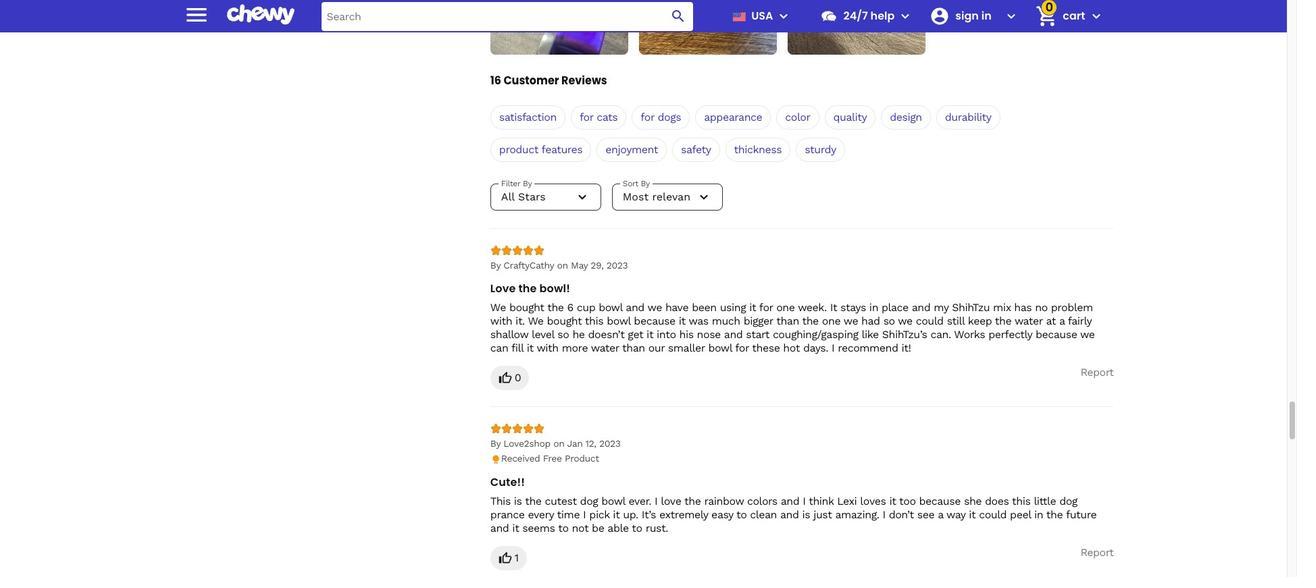 Task type: locate. For each thing, give the bounding box(es) containing it.
menu image
[[183, 1, 210, 28], [776, 8, 792, 24]]

bowl up pick in the left bottom of the page
[[601, 495, 625, 508]]

on for love the bowl!
[[557, 260, 568, 271]]

1 vertical spatial on
[[553, 438, 564, 449]]

so
[[883, 315, 895, 328], [558, 328, 569, 341]]

0 vertical spatial 2023
[[606, 260, 628, 271]]

we down fairly
[[1080, 328, 1095, 341]]

dogs
[[658, 111, 681, 124]]

menu image inside usa popup button
[[776, 8, 792, 24]]

0 horizontal spatial menu image
[[183, 1, 210, 28]]

for left cats
[[580, 111, 593, 124]]

cart menu image
[[1088, 8, 1104, 24]]

was
[[689, 315, 708, 328]]

on left may
[[557, 260, 568, 271]]

for cats
[[580, 111, 618, 124]]

2023 right 12,
[[599, 438, 621, 449]]

and
[[626, 301, 644, 314], [912, 301, 930, 314], [724, 328, 743, 341], [781, 495, 799, 508], [780, 508, 799, 521], [490, 522, 509, 535]]

dog
[[580, 495, 598, 508], [1059, 495, 1077, 508]]

up.
[[623, 508, 638, 521]]

2 report button from the top
[[1080, 546, 1114, 560]]

to
[[736, 508, 747, 521], [558, 522, 568, 535], [632, 522, 642, 535]]

pick
[[589, 508, 610, 521]]

0 vertical spatial this
[[585, 315, 603, 328]]

0 horizontal spatial water
[[591, 342, 619, 355]]

we
[[648, 301, 662, 314], [844, 315, 858, 328], [898, 315, 913, 328], [1080, 328, 1095, 341]]

1 vertical spatial a
[[938, 508, 943, 521]]

the down mix
[[995, 315, 1012, 328]]

than up hot
[[776, 315, 799, 328]]

dog up pick in the left bottom of the page
[[580, 495, 598, 508]]

by
[[490, 260, 501, 271], [490, 438, 501, 449]]

free
[[543, 453, 562, 464]]

1 report button from the top
[[1080, 366, 1114, 380]]

0 horizontal spatial could
[[916, 315, 944, 328]]

report button down future
[[1080, 546, 1114, 560]]

1 vertical spatial we
[[528, 315, 544, 328]]

terms
[[290, 18, 313, 27]]

to right easy
[[736, 508, 747, 521]]

product
[[565, 453, 599, 464]]

it right 'get' in the bottom left of the page
[[647, 328, 653, 341]]

it up able
[[613, 508, 620, 521]]

bought up it.
[[509, 301, 544, 314]]

1 by from the top
[[490, 260, 501, 271]]

1 horizontal spatial is
[[802, 508, 810, 521]]

amazing.
[[835, 508, 879, 521]]

my
[[934, 301, 949, 314]]

we up level
[[528, 315, 544, 328]]

dog up future
[[1059, 495, 1077, 508]]

these
[[752, 342, 780, 355]]

1 horizontal spatial dog
[[1059, 495, 1077, 508]]

0 horizontal spatial this
[[585, 315, 603, 328]]

items image
[[1035, 4, 1059, 28]]

bigger
[[744, 315, 773, 328]]

he
[[572, 328, 585, 341]]

keep
[[968, 315, 992, 328]]

love
[[490, 281, 516, 297]]

because down the at
[[1036, 328, 1077, 341]]

cute!!
[[490, 475, 525, 490]]

0 vertical spatial by
[[490, 260, 501, 271]]

0 vertical spatial we
[[490, 301, 506, 314]]

report for cute!!
[[1080, 546, 1114, 559]]

report down fairly
[[1080, 366, 1114, 379]]

1 horizontal spatial in
[[1034, 508, 1043, 521]]

because up see
[[919, 495, 961, 508]]

it!
[[902, 342, 911, 355]]

in up had
[[869, 301, 878, 314]]

for dogs
[[641, 111, 681, 124]]

usa button
[[727, 0, 792, 32]]

easy
[[711, 508, 733, 521]]

week.
[[798, 301, 827, 314]]

2 report from the top
[[1080, 546, 1114, 559]]

it up "bigger"
[[749, 301, 756, 314]]

2023 for cute!!
[[599, 438, 621, 449]]

we down love
[[490, 301, 506, 314]]

0 vertical spatial with
[[490, 315, 512, 328]]

16
[[490, 73, 501, 88]]

1 vertical spatial by
[[490, 438, 501, 449]]

clean
[[750, 508, 777, 521]]

a right see
[[938, 508, 943, 521]]

0 vertical spatial bought
[[509, 301, 544, 314]]

on left jan
[[553, 438, 564, 449]]

to down time
[[558, 522, 568, 535]]

doesn't
[[588, 328, 624, 341]]

2 list item from the left
[[639, 0, 777, 55]]

0 horizontal spatial a
[[938, 508, 943, 521]]

a right the at
[[1059, 315, 1065, 328]]

so left he
[[558, 328, 569, 341]]

one down it
[[822, 315, 840, 328]]

get
[[628, 328, 643, 341]]

list item
[[490, 0, 628, 55], [639, 0, 777, 55], [788, 0, 925, 55]]

sign in
[[955, 8, 992, 24]]

because up into
[[634, 315, 675, 328]]

1 horizontal spatial one
[[822, 315, 840, 328]]

progress bar
[[270, 0, 457, 3]]

report button for love the bowl!
[[1080, 366, 1114, 380]]

at
[[1046, 315, 1056, 328]]

for down start
[[735, 342, 749, 355]]

jan
[[567, 438, 583, 449]]

by left love2shop
[[490, 438, 501, 449]]

is
[[514, 495, 522, 508], [802, 508, 810, 521]]

one left 'week.'
[[776, 301, 795, 314]]

0 horizontal spatial dog
[[580, 495, 598, 508]]

0 button
[[490, 366, 529, 390]]

0 horizontal spatial so
[[558, 328, 569, 341]]

and down much
[[724, 328, 743, 341]]

1 vertical spatial report
[[1080, 546, 1114, 559]]

0 vertical spatial than
[[776, 315, 799, 328]]

i left love
[[655, 495, 658, 508]]

a inside love the bowl! we bought the 6 cup bowl and we have been using it for one week. it stays in place and my shihtzu mix has no problem with it.  we bought this bowl because it was much bigger than the one we had so we could still keep the water at a fairly shallow level so he doesn't get it into his nose and start coughing/gasping like shihtzu's can. works perfectly because we can fill it with more water than our smaller bowl for these hot days. i recommend it!
[[1059, 315, 1065, 328]]

has
[[1014, 301, 1032, 314]]

i inside love the bowl! we bought the 6 cup bowl and we have been using it for one week. it stays in place and my shihtzu mix has no problem with it.  we bought this bowl because it was much bigger than the one we had so we could still keep the water at a fairly shallow level so he doesn't get it into his nose and start coughing/gasping like shihtzu's can. works perfectly because we can fill it with more water than our smaller bowl for these hot days. i recommend it!
[[832, 342, 834, 355]]

i right days.
[[832, 342, 834, 355]]

love the bowl! we bought the 6 cup bowl and we have been using it for one week. it stays in place and my shihtzu mix has no problem with it.  we bought this bowl because it was much bigger than the one we had so we could still keep the water at a fairly shallow level so he doesn't get it into his nose and start coughing/gasping like shihtzu's can. works perfectly because we can fill it with more water than our smaller bowl for these hot days. i recommend it!
[[490, 281, 1095, 355]]

than down 'get' in the bottom left of the page
[[622, 342, 645, 355]]

it down she
[[969, 508, 976, 521]]

1 vertical spatial this
[[1012, 495, 1031, 508]]

it left too
[[889, 495, 896, 508]]

been
[[692, 301, 717, 314]]

2 horizontal spatial because
[[1036, 328, 1077, 341]]

is up prance
[[514, 495, 522, 508]]

with down level
[[537, 342, 559, 355]]

2 vertical spatial because
[[919, 495, 961, 508]]

1 vertical spatial 2023
[[599, 438, 621, 449]]

1 horizontal spatial with
[[537, 342, 559, 355]]

by up love
[[490, 260, 501, 271]]

bought
[[509, 301, 544, 314], [547, 315, 582, 328]]

the up every
[[525, 495, 542, 508]]

0 horizontal spatial because
[[634, 315, 675, 328]]

colors
[[747, 495, 777, 508]]

0 vertical spatial report button
[[1080, 366, 1114, 380]]

report button
[[1080, 366, 1114, 380], [1080, 546, 1114, 560]]

1 horizontal spatial a
[[1059, 315, 1065, 328]]

menu image right usa
[[776, 8, 792, 24]]

1 horizontal spatial to
[[632, 522, 642, 535]]

this down cup
[[585, 315, 603, 328]]

way
[[946, 508, 966, 521]]

with
[[490, 315, 512, 328], [537, 342, 559, 355]]

2 dog from the left
[[1059, 495, 1077, 508]]

not
[[572, 522, 588, 535]]

in
[[869, 301, 878, 314], [1034, 508, 1043, 521]]

0 vertical spatial water
[[1015, 315, 1043, 328]]

in down little
[[1034, 508, 1043, 521]]

could up can. on the bottom right of page
[[916, 315, 944, 328]]

2023 for love the bowl!
[[606, 260, 628, 271]]

in inside love the bowl! we bought the 6 cup bowl and we have been using it for one week. it stays in place and my shihtzu mix has no problem with it.  we bought this bowl because it was much bigger than the one we had so we could still keep the water at a fairly shallow level so he doesn't get it into his nose and start coughing/gasping like shihtzu's can. works perfectly because we can fill it with more water than our smaller bowl for these hot days. i recommend it!
[[869, 301, 878, 314]]

received
[[501, 453, 540, 464]]

like
[[862, 328, 879, 341]]

it's
[[642, 508, 656, 521]]

1 vertical spatial one
[[822, 315, 840, 328]]

0 horizontal spatial is
[[514, 495, 522, 508]]

bought down the 6
[[547, 315, 582, 328]]

in inside cute!! this is the cutest dog bowl ever. i love the rainbow colors and i think lexi loves it too because she does this little dog prance every time i pick it up. it's extremely easy to clean and is just amazing. i don't see a way it could peel in the future and it seems to not be able to rust.
[[1034, 508, 1043, 521]]

it right fill
[[527, 342, 534, 355]]

does
[[985, 495, 1009, 508]]

be
[[592, 522, 604, 535]]

1 vertical spatial bought
[[547, 315, 582, 328]]

0 vertical spatial so
[[883, 315, 895, 328]]

help menu image
[[897, 8, 914, 24]]

this up peel
[[1012, 495, 1031, 508]]

to down up.
[[632, 522, 642, 535]]

bowl inside cute!! this is the cutest dog bowl ever. i love the rainbow colors and i think lexi loves it too because she does this little dog prance every time i pick it up. it's extremely easy to clean and is just amazing. i don't see a way it could peel in the future and it seems to not be able to rust.
[[601, 495, 625, 508]]

water down has
[[1015, 315, 1043, 328]]

1 vertical spatial with
[[537, 342, 559, 355]]

2 horizontal spatial list item
[[788, 0, 925, 55]]

submit search image
[[670, 8, 687, 24]]

list
[[490, 0, 1114, 55]]

and right colors
[[781, 495, 799, 508]]

0 vertical spatial could
[[916, 315, 944, 328]]

is left just
[[802, 508, 810, 521]]

craftycathy
[[504, 260, 554, 271]]

1 vertical spatial is
[[802, 508, 810, 521]]

3 list item from the left
[[788, 0, 925, 55]]

water down doesn't
[[591, 342, 619, 355]]

start
[[746, 328, 769, 341]]

1 vertical spatial report button
[[1080, 546, 1114, 560]]

so down the place
[[883, 315, 895, 328]]

24/7 help
[[843, 8, 895, 24]]

2023 right '29,'
[[606, 260, 628, 271]]

cats
[[597, 111, 618, 124]]

shallow
[[490, 328, 528, 341]]

0 vertical spatial in
[[869, 301, 878, 314]]

0 horizontal spatial list item
[[490, 0, 628, 55]]

1 vertical spatial in
[[1034, 508, 1043, 521]]

report button down fairly
[[1080, 366, 1114, 380]]

0 horizontal spatial with
[[490, 315, 512, 328]]

1 horizontal spatial list item
[[639, 0, 777, 55]]

1 report from the top
[[1080, 366, 1114, 379]]

by for love
[[490, 260, 501, 271]]

report
[[1080, 366, 1114, 379], [1080, 546, 1114, 559]]

seems
[[522, 522, 555, 535]]

the down little
[[1046, 508, 1063, 521]]

0 vertical spatial is
[[514, 495, 522, 508]]

0 vertical spatial on
[[557, 260, 568, 271]]

i left don't at bottom right
[[883, 508, 885, 521]]

Product search field
[[321, 2, 693, 31]]

bowl!
[[539, 281, 570, 297]]

recommend
[[838, 342, 898, 355]]

could
[[916, 315, 944, 328], [979, 508, 1007, 521]]

1 vertical spatial could
[[979, 508, 1007, 521]]

this
[[490, 495, 511, 508]]

design
[[890, 111, 922, 124]]

could down does on the right bottom
[[979, 508, 1007, 521]]

can.
[[931, 328, 951, 341]]

can
[[490, 342, 508, 355]]

menu image left chewy home image
[[183, 1, 210, 28]]

0 horizontal spatial to
[[558, 522, 568, 535]]

1 horizontal spatial bought
[[547, 315, 582, 328]]

1 horizontal spatial than
[[776, 315, 799, 328]]

1 horizontal spatial could
[[979, 508, 1007, 521]]

safety
[[681, 143, 711, 156]]

2 by from the top
[[490, 438, 501, 449]]

a inside cute!! this is the cutest dog bowl ever. i love the rainbow colors and i think lexi loves it too because she does this little dog prance every time i pick it up. it's extremely easy to clean and is just amazing. i don't see a way it could peel in the future and it seems to not be able to rust.
[[938, 508, 943, 521]]

may
[[571, 260, 588, 271]]

0 horizontal spatial than
[[622, 342, 645, 355]]

0 vertical spatial a
[[1059, 315, 1065, 328]]

0 horizontal spatial in
[[869, 301, 878, 314]]

future
[[1066, 508, 1097, 521]]

durability
[[945, 111, 991, 124]]

0 horizontal spatial one
[[776, 301, 795, 314]]

1 horizontal spatial menu image
[[776, 8, 792, 24]]

1 horizontal spatial this
[[1012, 495, 1031, 508]]

2 horizontal spatial to
[[736, 508, 747, 521]]

with up shallow
[[490, 315, 512, 328]]

we up the shihtzu's
[[898, 315, 913, 328]]

report down future
[[1080, 546, 1114, 559]]

received free product
[[501, 453, 599, 464]]

rust.
[[646, 522, 668, 535]]

1 vertical spatial than
[[622, 342, 645, 355]]

product
[[499, 143, 538, 156]]

0 vertical spatial report
[[1080, 366, 1114, 379]]

1 horizontal spatial because
[[919, 495, 961, 508]]

chewy home image
[[227, 0, 294, 30]]

1 horizontal spatial so
[[883, 315, 895, 328]]

0 vertical spatial because
[[634, 315, 675, 328]]



Task type: describe. For each thing, give the bounding box(es) containing it.
on for cute!!
[[553, 438, 564, 449]]

quality
[[833, 111, 867, 124]]

6
[[567, 301, 573, 314]]

Search text field
[[321, 2, 693, 31]]

and up 'get' in the bottom left of the page
[[626, 301, 644, 314]]

the up extremely
[[684, 495, 701, 508]]

terms & conditions
[[290, 18, 363, 27]]

extremely
[[659, 508, 708, 521]]

29,
[[591, 260, 604, 271]]

into
[[657, 328, 676, 341]]

we left the have
[[648, 301, 662, 314]]

our
[[648, 342, 665, 355]]

1 vertical spatial so
[[558, 328, 569, 341]]

place
[[882, 301, 909, 314]]

bowl up doesn't
[[607, 315, 631, 328]]

thickness
[[734, 143, 782, 156]]

1 horizontal spatial we
[[528, 315, 544, 328]]

hot
[[783, 342, 800, 355]]

report for love the bowl!
[[1080, 366, 1114, 379]]

perfectly
[[988, 328, 1032, 341]]

bowl right cup
[[599, 301, 622, 314]]

fill
[[511, 342, 523, 355]]

love2shop
[[504, 438, 551, 449]]

0
[[515, 372, 521, 384]]

little
[[1034, 495, 1056, 508]]

she
[[964, 495, 982, 508]]

shihtzu's
[[882, 328, 927, 341]]

cart
[[1063, 8, 1085, 24]]

loves
[[860, 495, 886, 508]]

12,
[[585, 438, 596, 449]]

and right clean
[[780, 508, 799, 521]]

i left think
[[803, 495, 806, 508]]

account menu image
[[1003, 8, 1020, 24]]

i up not
[[583, 508, 586, 521]]

1 vertical spatial water
[[591, 342, 619, 355]]

using
[[720, 301, 746, 314]]

satisfaction
[[499, 111, 557, 124]]

16 customer reviews
[[490, 73, 607, 88]]

1 vertical spatial because
[[1036, 328, 1077, 341]]

just
[[813, 508, 832, 521]]

24/7 help link
[[815, 0, 895, 32]]

0 horizontal spatial bought
[[509, 301, 544, 314]]

usa
[[751, 8, 773, 24]]

his
[[679, 328, 694, 341]]

don't
[[889, 508, 914, 521]]

still
[[947, 315, 965, 328]]

1 button
[[490, 546, 527, 571]]

bowl down nose
[[708, 342, 732, 355]]

stays
[[840, 301, 866, 314]]

because inside cute!! this is the cutest dog bowl ever. i love the rainbow colors and i think lexi loves it too because she does this little dog prance every time i pick it up. it's extremely easy to clean and is just amazing. i don't see a way it could peel in the future and it seems to not be able to rust.
[[919, 495, 961, 508]]

for up "bigger"
[[759, 301, 773, 314]]

too
[[899, 495, 916, 508]]

cutest
[[545, 495, 577, 508]]

see
[[917, 508, 934, 521]]

smaller
[[668, 342, 705, 355]]

and left my
[[912, 301, 930, 314]]

coughing/gasping
[[773, 328, 858, 341]]

ever.
[[629, 495, 651, 508]]

much
[[712, 315, 740, 328]]

by love2shop on jan 12, 2023
[[490, 438, 621, 449]]

works
[[954, 328, 985, 341]]

nose
[[697, 328, 721, 341]]

it.
[[516, 315, 525, 328]]

and down prance
[[490, 522, 509, 535]]

this inside love the bowl! we bought the 6 cup bowl and we have been using it for one week. it stays in place and my shihtzu mix has no problem with it.  we bought this bowl because it was much bigger than the one we had so we could still keep the water at a fairly shallow level so he doesn't get it into his nose and start coughing/gasping like shihtzu's can. works perfectly because we can fill it with more water than our smaller bowl for these hot days. i recommend it!
[[585, 315, 603, 328]]

cup
[[577, 301, 595, 314]]

it up his
[[679, 315, 686, 328]]

could inside love the bowl! we bought the 6 cup bowl and we have been using it for one week. it stays in place and my shihtzu mix has no problem with it.  we bought this bowl because it was much bigger than the one we had so we could still keep the water at a fairly shallow level so he doesn't get it into his nose and start coughing/gasping like shihtzu's can. works perfectly because we can fill it with more water than our smaller bowl for these hot days. i recommend it!
[[916, 315, 944, 328]]

rainbow
[[704, 495, 744, 508]]

terms & conditions link
[[173, 18, 480, 28]]

love
[[661, 495, 681, 508]]

we down stays
[[844, 315, 858, 328]]

sturdy
[[805, 143, 836, 156]]

fairly
[[1068, 315, 1092, 328]]

every
[[528, 508, 554, 521]]

the down 'week.'
[[802, 315, 819, 328]]

1 horizontal spatial water
[[1015, 315, 1043, 328]]

could inside cute!! this is the cutest dog bowl ever. i love the rainbow colors and i think lexi loves it too because she does this little dog prance every time i pick it up. it's extremely easy to clean and is just amazing. i don't see a way it could peel in the future and it seems to not be able to rust.
[[979, 508, 1007, 521]]

report button for cute!!
[[1080, 546, 1114, 560]]

the down craftycathy
[[518, 281, 537, 297]]

the left the 6
[[547, 301, 564, 314]]

have
[[665, 301, 689, 314]]

prance
[[490, 508, 525, 521]]

peel
[[1010, 508, 1031, 521]]

in
[[981, 8, 992, 24]]

lexi
[[837, 495, 857, 508]]

0 vertical spatial one
[[776, 301, 795, 314]]

appearance
[[704, 111, 762, 124]]

by for cute!!
[[490, 438, 501, 449]]

shihtzu
[[952, 301, 990, 314]]

it down prance
[[512, 522, 519, 535]]

1 dog from the left
[[580, 495, 598, 508]]

enjoyment
[[606, 143, 658, 156]]

features
[[542, 143, 583, 156]]

0 horizontal spatial we
[[490, 301, 506, 314]]

for left dogs
[[641, 111, 654, 124]]

1
[[515, 552, 519, 564]]

by craftycathy on may 29, 2023
[[490, 260, 628, 271]]

chewy support image
[[820, 7, 838, 25]]

1 list item from the left
[[490, 0, 628, 55]]

this inside cute!! this is the cutest dog bowl ever. i love the rainbow colors and i think lexi loves it too because she does this little dog prance every time i pick it up. it's extremely easy to clean and is just amazing. i don't see a way it could peel in the future and it seems to not be able to rust.
[[1012, 495, 1031, 508]]

problem
[[1051, 301, 1093, 314]]

cute!! this is the cutest dog bowl ever. i love the rainbow colors and i think lexi loves it too because she does this little dog prance every time i pick it up. it's extremely easy to clean and is just amazing. i don't see a way it could peel in the future and it seems to not be able to rust.
[[490, 475, 1097, 535]]

color
[[785, 111, 810, 124]]

conditions
[[323, 18, 363, 27]]

no
[[1035, 301, 1048, 314]]

cart link
[[1030, 0, 1085, 32]]



Task type: vqa. For each thing, say whether or not it's contained in the screenshot.
see
yes



